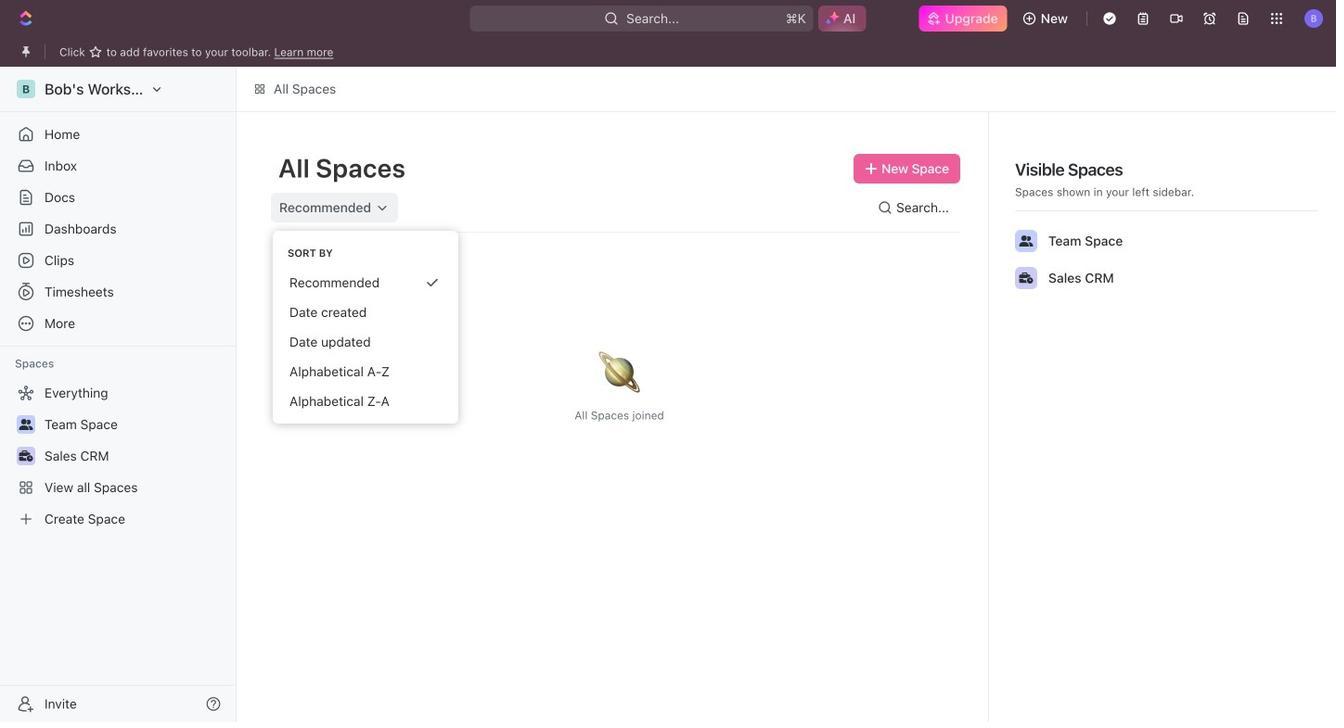 Task type: locate. For each thing, give the bounding box(es) containing it.
user group image
[[1019, 236, 1033, 247]]

tree inside sidebar navigation
[[7, 379, 228, 534]]

tree
[[7, 379, 228, 534]]

sidebar navigation
[[0, 67, 237, 723]]



Task type: describe. For each thing, give the bounding box(es) containing it.
business time image
[[1019, 273, 1033, 284]]



Task type: vqa. For each thing, say whether or not it's contained in the screenshot.
‎Task 1 Team
no



